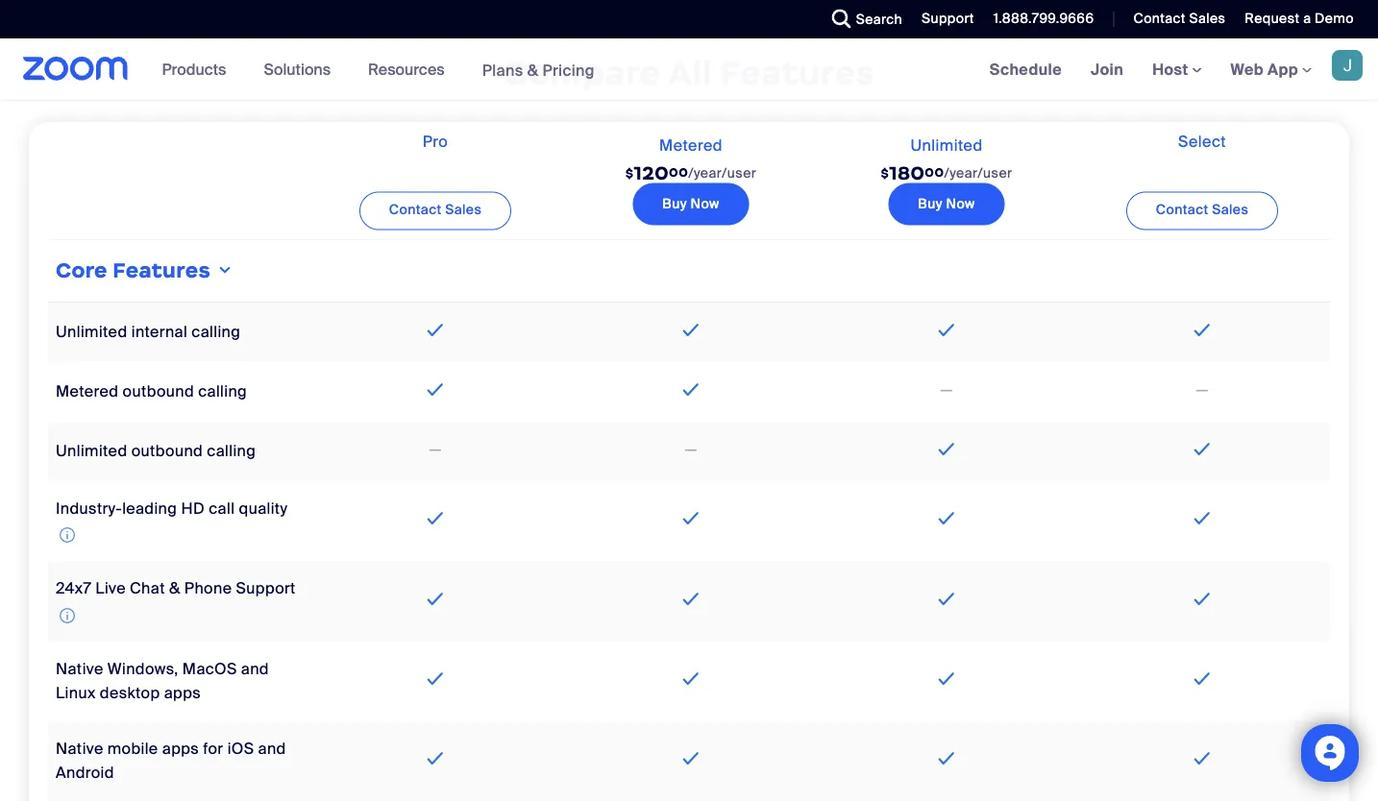 Task type: locate. For each thing, give the bounding box(es) containing it.
unlimited up the industry-
[[56, 441, 127, 461]]

not included image
[[938, 379, 956, 402], [1193, 379, 1212, 402]]

native mobile apps for ios and android
[[56, 739, 286, 784]]

features inside cell
[[113, 257, 211, 283]]

0 horizontal spatial buy now link
[[633, 183, 750, 226]]

0 horizontal spatial &
[[169, 579, 180, 599]]

1 horizontal spatial not included image
[[1193, 379, 1212, 402]]

$ 180 00 /year/user
[[881, 162, 1013, 185]]

support inside application
[[236, 579, 296, 599]]

calling
[[192, 322, 241, 342], [198, 381, 247, 401], [207, 441, 256, 461]]

buy now link
[[633, 183, 750, 226], [889, 183, 1005, 226]]

1 horizontal spatial $
[[881, 165, 890, 181]]

/year/user inside $ 120 00 /year/user
[[689, 164, 757, 182]]

unlimited for unlimited
[[911, 135, 983, 156]]

calling right internal
[[192, 322, 241, 342]]

unlimited for unlimited internal calling
[[56, 322, 127, 342]]

0 horizontal spatial not included image
[[938, 379, 956, 402]]

1 not included image from the left
[[938, 379, 956, 402]]

contact sales
[[1134, 10, 1226, 27], [389, 201, 482, 218], [1156, 201, 1249, 218]]

1 horizontal spatial metered
[[660, 135, 723, 156]]

0 vertical spatial apps
[[164, 684, 201, 704]]

1 vertical spatial and
[[258, 739, 286, 759]]

1 now from the left
[[691, 195, 720, 213]]

/year/user
[[689, 164, 757, 182], [945, 164, 1013, 182]]

00 inside $ 180 00 /year/user
[[925, 165, 945, 180]]

compare
[[504, 51, 661, 93]]

1 horizontal spatial buy
[[919, 195, 943, 213]]

1 horizontal spatial buy now
[[919, 195, 976, 213]]

0 vertical spatial native
[[56, 659, 103, 679]]

1 horizontal spatial support
[[922, 10, 975, 27]]

$
[[626, 165, 634, 181], [881, 165, 890, 181]]

solutions
[[264, 59, 331, 79]]

1 buy now from the left
[[663, 195, 720, 213]]

0 horizontal spatial $
[[626, 165, 634, 181]]

2 not included image from the left
[[1193, 379, 1212, 402]]

outbound up industry-leading hd call quality
[[131, 441, 203, 461]]

unlimited internal calling
[[56, 322, 241, 342]]

1 horizontal spatial &
[[528, 60, 539, 80]]

buy for 120
[[663, 195, 687, 213]]

buy now link for 120
[[633, 183, 750, 226]]

00 inside $ 120 00 /year/user
[[669, 165, 689, 180]]

2 buy from the left
[[919, 195, 943, 213]]

& right plans
[[528, 60, 539, 80]]

request a demo link
[[1231, 0, 1379, 38], [1245, 10, 1355, 27]]

/year/user right 180
[[945, 164, 1013, 182]]

unlimited up $ 180 00 /year/user on the right top of the page
[[911, 135, 983, 156]]

$180 per year per user element
[[881, 153, 1013, 194]]

2 vertical spatial calling
[[207, 441, 256, 461]]

1 vertical spatial support
[[236, 579, 296, 599]]

buy down $180 per year per user element
[[919, 195, 943, 213]]

request a demo
[[1245, 10, 1355, 27]]

/year/user for 180
[[945, 164, 1013, 182]]

native inside native windows, macos and linux desktop apps
[[56, 659, 103, 679]]

industry-leading hd call quality image
[[60, 524, 75, 547]]

sales
[[1190, 10, 1226, 27], [445, 201, 482, 218], [1213, 201, 1249, 218]]

unlimited
[[911, 135, 983, 156], [56, 322, 127, 342], [56, 441, 127, 461]]

native up linux
[[56, 659, 103, 679]]

0 vertical spatial calling
[[192, 322, 241, 342]]

host button
[[1153, 59, 1202, 79]]

/year/user for 120
[[689, 164, 757, 182]]

1 horizontal spatial /year/user
[[945, 164, 1013, 182]]

&
[[528, 60, 539, 80], [169, 579, 180, 599]]

now down $180 per year per user element
[[947, 195, 976, 213]]

contact
[[1134, 10, 1186, 27], [389, 201, 442, 218], [1156, 201, 1209, 218]]

metered for metered outbound calling
[[56, 381, 119, 401]]

0 horizontal spatial /year/user
[[689, 164, 757, 182]]

2 00 from the left
[[925, 165, 945, 180]]

0 horizontal spatial 00
[[669, 165, 689, 180]]

buy now down $120 per year per user element
[[663, 195, 720, 213]]

features down search button
[[720, 51, 875, 93]]

solutions button
[[264, 38, 339, 100]]

ios
[[228, 739, 254, 759]]

contact down select
[[1156, 201, 1209, 218]]

calling for unlimited outbound calling
[[207, 441, 256, 461]]

1 vertical spatial metered
[[56, 381, 119, 401]]

buy now
[[663, 195, 720, 213], [919, 195, 976, 213]]

/year/user inside $ 180 00 /year/user
[[945, 164, 1013, 182]]

and right the macos
[[241, 659, 269, 679]]

schedule
[[990, 59, 1062, 79]]

00
[[669, 165, 689, 180], [925, 165, 945, 180]]

compare all features
[[504, 51, 875, 93]]

apps
[[164, 684, 201, 704], [162, 739, 199, 759]]

native up android
[[56, 739, 103, 759]]

profile picture image
[[1333, 50, 1363, 81]]

metered up $ 120 00 /year/user
[[660, 135, 723, 156]]

2 /year/user from the left
[[945, 164, 1013, 182]]

linux
[[56, 684, 96, 704]]

1 horizontal spatial now
[[947, 195, 976, 213]]

and
[[241, 659, 269, 679], [258, 739, 286, 759]]

0 vertical spatial and
[[241, 659, 269, 679]]

1 horizontal spatial not included image
[[682, 439, 701, 462]]

1 vertical spatial features
[[113, 257, 211, 283]]

features
[[720, 51, 875, 93], [113, 257, 211, 283]]

contact sales link
[[1120, 0, 1231, 38], [1134, 10, 1226, 27], [359, 192, 512, 230], [1127, 192, 1279, 230]]

host
[[1153, 59, 1193, 79]]

contact for select
[[1156, 201, 1209, 218]]

0 horizontal spatial support
[[236, 579, 296, 599]]

0 vertical spatial outbound
[[123, 381, 194, 401]]

1 buy from the left
[[663, 195, 687, 213]]

calling for unlimited internal calling
[[192, 322, 241, 342]]

native
[[56, 659, 103, 679], [56, 739, 103, 759]]

included image
[[423, 318, 448, 341], [934, 318, 960, 341], [423, 378, 448, 401], [1190, 437, 1216, 460], [423, 507, 448, 530], [934, 507, 960, 530], [423, 588, 448, 611], [1190, 588, 1216, 611], [679, 668, 704, 691], [1190, 748, 1216, 771]]

industry-
[[56, 498, 122, 518]]

sales up "host" dropdown button
[[1190, 10, 1226, 27]]

1 horizontal spatial buy now link
[[889, 183, 1005, 226]]

web app button
[[1231, 59, 1312, 79]]

1 00 from the left
[[669, 165, 689, 180]]

contact sales for select
[[1156, 201, 1249, 218]]

apps inside native mobile apps for ios and android
[[162, 739, 199, 759]]

buy now down $180 per year per user element
[[919, 195, 976, 213]]

contact for pro
[[389, 201, 442, 218]]

support
[[922, 10, 975, 27], [236, 579, 296, 599]]

/year/user right 120
[[689, 164, 757, 182]]

1 vertical spatial calling
[[198, 381, 247, 401]]

contact sales down pro
[[389, 201, 482, 218]]

2 now from the left
[[947, 195, 976, 213]]

180
[[890, 162, 925, 185]]

0 vertical spatial support
[[922, 10, 975, 27]]

now for 120
[[691, 195, 720, 213]]

0 horizontal spatial metered
[[56, 381, 119, 401]]

& right chat
[[169, 579, 180, 599]]

2 vertical spatial unlimited
[[56, 441, 127, 461]]

metered down unlimited internal calling
[[56, 381, 119, 401]]

outbound for unlimited
[[131, 441, 203, 461]]

0 vertical spatial metered
[[660, 135, 723, 156]]

now for 180
[[947, 195, 976, 213]]

1.888.799.9666
[[994, 10, 1095, 27]]

0 horizontal spatial now
[[691, 195, 720, 213]]

calling up unlimited outbound calling on the bottom of page
[[198, 381, 247, 401]]

features up internal
[[113, 257, 211, 283]]

1 vertical spatial apps
[[162, 739, 199, 759]]

00 for 180
[[925, 165, 945, 180]]

products button
[[162, 38, 235, 100]]

support right the search
[[922, 10, 975, 27]]

0 horizontal spatial not included image
[[426, 439, 445, 462]]

schedule link
[[976, 38, 1077, 100]]

banner
[[0, 38, 1379, 101]]

contact sales down select
[[1156, 201, 1249, 218]]

$ for 120
[[626, 165, 634, 181]]

native for native mobile apps for ios and android
[[56, 739, 103, 759]]

$ inside $ 180 00 /year/user
[[881, 165, 890, 181]]

contact sales up "host" dropdown button
[[1134, 10, 1226, 27]]

now down $120 per year per user element
[[691, 195, 720, 213]]

$ inside $ 120 00 /year/user
[[626, 165, 634, 181]]

0 horizontal spatial buy now
[[663, 195, 720, 213]]

apps left for at the bottom
[[162, 739, 199, 759]]

$ 120 00 /year/user
[[626, 162, 757, 185]]

outbound
[[123, 381, 194, 401], [131, 441, 203, 461]]

select
[[1179, 131, 1227, 151]]

calling up call
[[207, 441, 256, 461]]

buy down $120 per year per user element
[[663, 195, 687, 213]]

join link
[[1077, 38, 1139, 100]]

not included image
[[426, 439, 445, 462], [682, 439, 701, 462]]

apps down the macos
[[164, 684, 201, 704]]

support link
[[908, 0, 980, 38], [922, 10, 975, 27]]

1 buy now link from the left
[[633, 183, 750, 226]]

24x7 live chat & phone support image
[[60, 604, 75, 627]]

plans & pricing link
[[482, 60, 595, 80], [482, 60, 595, 80]]

product information navigation
[[148, 38, 609, 101]]

1 horizontal spatial features
[[720, 51, 875, 93]]

meetings navigation
[[976, 38, 1379, 101]]

apps inside native windows, macos and linux desktop apps
[[164, 684, 201, 704]]

sales down select
[[1213, 201, 1249, 218]]

outbound down internal
[[123, 381, 194, 401]]

support right phone
[[236, 579, 296, 599]]

now
[[691, 195, 720, 213], [947, 195, 976, 213]]

search
[[856, 10, 903, 28]]

phone
[[184, 579, 232, 599]]

android
[[56, 764, 114, 784]]

included image
[[679, 318, 704, 341], [1190, 318, 1216, 341], [679, 378, 704, 401], [934, 437, 960, 460], [679, 507, 704, 530], [1190, 507, 1216, 530], [679, 588, 704, 611], [934, 588, 960, 611], [423, 668, 448, 691], [934, 668, 960, 691], [1190, 668, 1216, 691], [423, 748, 448, 771], [679, 748, 704, 771], [934, 748, 960, 771]]

resources button
[[368, 38, 453, 100]]

web
[[1231, 59, 1264, 79]]

1 /year/user from the left
[[689, 164, 757, 182]]

24x7 live chat & phone support
[[56, 579, 296, 599]]

0 vertical spatial unlimited
[[911, 135, 983, 156]]

and right ios on the left
[[258, 739, 286, 759]]

1 vertical spatial &
[[169, 579, 180, 599]]

0 horizontal spatial features
[[113, 257, 211, 283]]

120
[[634, 162, 669, 185]]

native inside native mobile apps for ios and android
[[56, 739, 103, 759]]

1 vertical spatial native
[[56, 739, 103, 759]]

contact down pro
[[389, 201, 442, 218]]

buy
[[663, 195, 687, 213], [919, 195, 943, 213]]

sales down pro
[[445, 201, 482, 218]]

unlimited down core
[[56, 322, 127, 342]]

2 native from the top
[[56, 739, 103, 759]]

and inside native mobile apps for ios and android
[[258, 739, 286, 759]]

2 $ from the left
[[881, 165, 890, 181]]

2 buy now from the left
[[919, 195, 976, 213]]

0 vertical spatial &
[[528, 60, 539, 80]]

0 horizontal spatial buy
[[663, 195, 687, 213]]

1.888.799.9666 button
[[980, 0, 1099, 38], [994, 10, 1095, 27]]

1.888.799.9666 button up schedule
[[980, 0, 1099, 38]]

metered
[[660, 135, 723, 156], [56, 381, 119, 401]]

1 vertical spatial unlimited
[[56, 322, 127, 342]]

24x7 live chat & phone support application
[[56, 579, 296, 627]]

1 $ from the left
[[626, 165, 634, 181]]

metered outbound calling
[[56, 381, 247, 401]]

1 vertical spatial outbound
[[131, 441, 203, 461]]

all
[[668, 51, 712, 93]]

search button
[[818, 0, 908, 38]]

2 buy now link from the left
[[889, 183, 1005, 226]]

1 horizontal spatial 00
[[925, 165, 945, 180]]

1 native from the top
[[56, 659, 103, 679]]



Task type: describe. For each thing, give the bounding box(es) containing it.
buy now for 180
[[919, 195, 976, 213]]

request
[[1245, 10, 1300, 27]]

internal
[[131, 322, 188, 342]]

pro
[[423, 131, 448, 151]]

live
[[96, 579, 126, 599]]

industry-leading hd call quality application
[[56, 498, 288, 547]]

metered for metered
[[660, 135, 723, 156]]

native for native windows, macos and linux desktop apps
[[56, 659, 103, 679]]

and inside native windows, macos and linux desktop apps
[[241, 659, 269, 679]]

sales for pro
[[445, 201, 482, 218]]

contact sales for pro
[[389, 201, 482, 218]]

1.888.799.9666 button up schedule "link"
[[994, 10, 1095, 27]]

2 not included image from the left
[[682, 439, 701, 462]]

unlimited outbound calling
[[56, 441, 256, 461]]

resources
[[368, 59, 445, 79]]

demo
[[1315, 10, 1355, 27]]

a
[[1304, 10, 1312, 27]]

plans
[[482, 60, 524, 80]]

join
[[1091, 59, 1124, 79]]

right image
[[216, 263, 235, 278]]

1 not included image from the left
[[426, 439, 445, 462]]

unlimited for unlimited outbound calling
[[56, 441, 127, 461]]

$ for 180
[[881, 165, 890, 181]]

sales for select
[[1213, 201, 1249, 218]]

web app
[[1231, 59, 1299, 79]]

00 for 120
[[669, 165, 689, 180]]

core
[[56, 257, 108, 283]]

hd
[[181, 498, 205, 518]]

plans & pricing
[[482, 60, 595, 80]]

buy for 180
[[919, 195, 943, 213]]

0 vertical spatial features
[[720, 51, 875, 93]]

core features application
[[48, 122, 1331, 802]]

core features cell
[[48, 248, 1331, 294]]

pricing
[[543, 60, 595, 80]]

leading
[[122, 498, 177, 518]]

call
[[209, 498, 235, 518]]

buy now link for 180
[[889, 183, 1005, 226]]

desktop
[[100, 684, 160, 704]]

quality
[[239, 498, 288, 518]]

products
[[162, 59, 226, 79]]

banner containing products
[[0, 38, 1379, 101]]

for
[[203, 739, 223, 759]]

native windows, macos and linux desktop apps
[[56, 659, 269, 704]]

industry-leading hd call quality
[[56, 498, 288, 518]]

windows,
[[107, 659, 178, 679]]

mobile
[[107, 739, 158, 759]]

core features
[[56, 257, 211, 283]]

24x7
[[56, 579, 91, 599]]

contact up host in the top right of the page
[[1134, 10, 1186, 27]]

$120 per year per user element
[[626, 153, 757, 194]]

& inside application
[[169, 579, 180, 599]]

calling for metered outbound calling
[[198, 381, 247, 401]]

outbound for metered
[[123, 381, 194, 401]]

macos
[[183, 659, 237, 679]]

zoom logo image
[[23, 57, 128, 81]]

chat
[[130, 579, 165, 599]]

& inside product information navigation
[[528, 60, 539, 80]]

app
[[1268, 59, 1299, 79]]

buy now for 120
[[663, 195, 720, 213]]



Task type: vqa. For each thing, say whether or not it's contained in the screenshot.
KENDALL PARKS 3/11/2024, 2:32:37 PM UNSTARRED IMAGE at the bottom left of page
no



